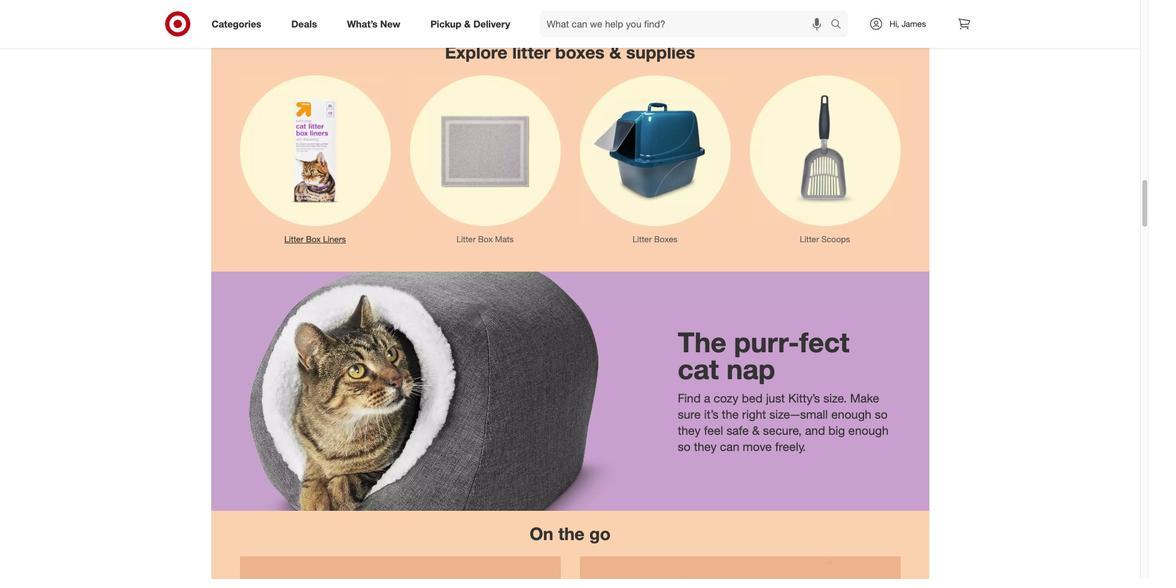 Task type: describe. For each thing, give the bounding box(es) containing it.
hi, james
[[890, 19, 926, 29]]

litter box liners
[[284, 234, 346, 244]]

pick
[[656, 2, 672, 12]]

2 vertical spatial so
[[678, 439, 691, 454]]

pickup
[[430, 18, 462, 30]]

explore
[[445, 42, 507, 63]]

0 vertical spatial they
[[678, 423, 701, 438]]

litter box mats link
[[400, 66, 570, 252]]

standard
[[673, 0, 707, 1]]

& inside find a cozy bed just kitty's size. make sure it's the right size—small enough so they feel safe & secure, and big enough so they can move freely.
[[752, 423, 760, 438]]

0 horizontal spatial the
[[558, 523, 585, 544]]

safe
[[727, 423, 749, 438]]

what's new
[[347, 18, 401, 30]]

liners
[[323, 234, 346, 244]]

just
[[766, 391, 785, 406]]

pour.
[[695, 2, 714, 12]]

1 vertical spatial they
[[694, 439, 717, 454]]

1 vertical spatial to
[[646, 2, 654, 12]]

move
[[743, 439, 772, 454]]

& right boxes
[[609, 42, 621, 63]]

nap
[[727, 353, 775, 386]]

new
[[380, 18, 401, 30]]

& right pickup
[[464, 18, 471, 30]]

1 vertical spatial so
[[875, 407, 888, 422]]

than
[[654, 0, 671, 1]]

scoops
[[821, 234, 850, 244]]

fect
[[799, 325, 850, 359]]

so inside up to 50% lighter than standard clay, so it's easier to pick up & pour.
[[596, 2, 605, 12]]

litter scoops link
[[740, 66, 910, 252]]

litter box liners link
[[230, 66, 400, 252]]

up
[[584, 0, 595, 1]]

can
[[720, 439, 740, 454]]

litter
[[512, 42, 551, 63]]

the inside find a cozy bed just kitty's size. make sure it's the right size—small enough so they feel safe & secure, and big enough so they can move freely.
[[722, 407, 739, 422]]

deals
[[291, 18, 317, 30]]

go
[[589, 523, 611, 544]]

What can we help you find? suggestions appear below search field
[[540, 11, 834, 37]]

search
[[826, 19, 854, 31]]

sure
[[678, 407, 701, 422]]

cat nap
[[678, 353, 775, 386]]

0 vertical spatial enough
[[831, 407, 872, 422]]

litter for litter scoops
[[800, 234, 819, 244]]

james
[[902, 19, 926, 29]]

litter for litter boxes
[[633, 234, 652, 244]]

cozy
[[714, 391, 739, 406]]

secure,
[[763, 423, 802, 438]]



Task type: locate. For each thing, give the bounding box(es) containing it.
pickup & delivery link
[[420, 11, 525, 37]]

litter box mats
[[456, 234, 514, 244]]

0 vertical spatial the
[[722, 407, 739, 422]]

what's new link
[[337, 11, 415, 37]]

2 box from the left
[[478, 234, 493, 244]]

categories link
[[201, 11, 276, 37]]

on the go
[[530, 523, 611, 544]]

a
[[704, 391, 710, 406]]

litter scoops
[[800, 234, 850, 244]]

right
[[742, 407, 766, 422]]

litter left boxes
[[633, 234, 652, 244]]

the
[[722, 407, 739, 422], [558, 523, 585, 544]]

1 horizontal spatial the
[[722, 407, 739, 422]]

1 horizontal spatial to
[[646, 2, 654, 12]]

search button
[[826, 11, 854, 40]]

0 horizontal spatial box
[[306, 234, 321, 244]]

find a cozy bed just kitty's size. make sure it's the right size—small enough so they feel safe & secure, and big enough so they can move freely.
[[678, 391, 889, 454]]

up to 50% lighter than standard clay, so it's easier to pick up & pour. link
[[570, 0, 740, 20]]

litter for litter box liners
[[284, 234, 304, 244]]

0 horizontal spatial it's
[[608, 2, 618, 12]]

they down sure
[[678, 423, 701, 438]]

litter left the "scoops"
[[800, 234, 819, 244]]

0 vertical spatial it's
[[608, 2, 618, 12]]

enough down make
[[831, 407, 872, 422]]

boxes
[[654, 234, 678, 244]]

0 vertical spatial so
[[596, 2, 605, 12]]

to right up
[[598, 0, 605, 1]]

enough right 'big'
[[848, 423, 889, 438]]

50%
[[608, 0, 625, 1]]

up
[[675, 2, 685, 12]]

explore litter boxes & supplies
[[445, 42, 695, 63]]

0 horizontal spatial to
[[598, 0, 605, 1]]

easier
[[621, 2, 644, 12]]

big
[[829, 423, 845, 438]]

the left the go
[[558, 523, 585, 544]]

2 litter from the left
[[456, 234, 476, 244]]

it's inside find a cozy bed just kitty's size. make sure it's the right size—small enough so they feel safe & secure, and big enough so they can move freely.
[[704, 407, 719, 422]]

pickup & delivery
[[430, 18, 510, 30]]

to down lighter
[[646, 2, 654, 12]]

size—small
[[769, 407, 828, 422]]

so
[[596, 2, 605, 12], [875, 407, 888, 422], [678, 439, 691, 454]]

box for liners
[[306, 234, 321, 244]]

1 vertical spatial it's
[[704, 407, 719, 422]]

purr-
[[734, 325, 799, 359]]

to
[[598, 0, 605, 1], [646, 2, 654, 12]]

& up 'move'
[[752, 423, 760, 438]]

it's down 50%
[[608, 2, 618, 12]]

litter left mats
[[456, 234, 476, 244]]

litter left 'liners' at the left of page
[[284, 234, 304, 244]]

cat
[[678, 353, 719, 386]]

so left easier
[[596, 2, 605, 12]]

1 vertical spatial enough
[[848, 423, 889, 438]]

0 vertical spatial to
[[598, 0, 605, 1]]

enough
[[831, 407, 872, 422], [848, 423, 889, 438]]

what's
[[347, 18, 378, 30]]

box for mats
[[478, 234, 493, 244]]

the down cozy on the right bottom of page
[[722, 407, 739, 422]]

lighter
[[628, 0, 652, 1]]

1 litter from the left
[[284, 234, 304, 244]]

litter boxes
[[633, 234, 678, 244]]

boxes
[[555, 42, 605, 63]]

it's up feel
[[704, 407, 719, 422]]

the purr-fect
[[678, 325, 850, 359]]

litter boxes link
[[570, 66, 740, 252]]

up to 50% lighter than standard clay, so it's easier to pick up & pour.
[[584, 0, 726, 12]]

1 horizontal spatial so
[[678, 439, 691, 454]]

kitty's
[[788, 391, 820, 406]]

1 vertical spatial the
[[558, 523, 585, 544]]

& inside up to 50% lighter than standard clay, so it's easier to pick up & pour.
[[687, 2, 693, 12]]

find
[[678, 391, 701, 406]]

mats
[[495, 234, 514, 244]]

they down feel
[[694, 439, 717, 454]]

it's
[[608, 2, 618, 12], [704, 407, 719, 422]]

litter for litter box mats
[[456, 234, 476, 244]]

size.
[[823, 391, 847, 406]]

freely.
[[775, 439, 806, 454]]

so down make
[[875, 407, 888, 422]]

they
[[678, 423, 701, 438], [694, 439, 717, 454]]

1 horizontal spatial it's
[[704, 407, 719, 422]]

delivery
[[473, 18, 510, 30]]

& down standard
[[687, 2, 693, 12]]

clay,
[[710, 0, 726, 1]]

box left mats
[[478, 234, 493, 244]]

it's inside up to 50% lighter than standard clay, so it's easier to pick up & pour.
[[608, 2, 618, 12]]

&
[[687, 2, 693, 12], [464, 18, 471, 30], [609, 42, 621, 63], [752, 423, 760, 438]]

supplies
[[626, 42, 695, 63]]

4 litter from the left
[[800, 234, 819, 244]]

so down sure
[[678, 439, 691, 454]]

hi,
[[890, 19, 899, 29]]

categories
[[212, 18, 261, 30]]

deals link
[[281, 11, 332, 37]]

1 horizontal spatial box
[[478, 234, 493, 244]]

2 horizontal spatial so
[[875, 407, 888, 422]]

bed
[[742, 391, 763, 406]]

make
[[850, 391, 879, 406]]

box
[[306, 234, 321, 244], [478, 234, 493, 244]]

the
[[678, 325, 727, 359]]

box left 'liners' at the left of page
[[306, 234, 321, 244]]

litter
[[284, 234, 304, 244], [456, 234, 476, 244], [633, 234, 652, 244], [800, 234, 819, 244]]

and
[[805, 423, 825, 438]]

on
[[530, 523, 553, 544]]

feel
[[704, 423, 723, 438]]

3 litter from the left
[[633, 234, 652, 244]]

0 horizontal spatial so
[[596, 2, 605, 12]]

1 box from the left
[[306, 234, 321, 244]]



Task type: vqa. For each thing, say whether or not it's contained in the screenshot.
size.
yes



